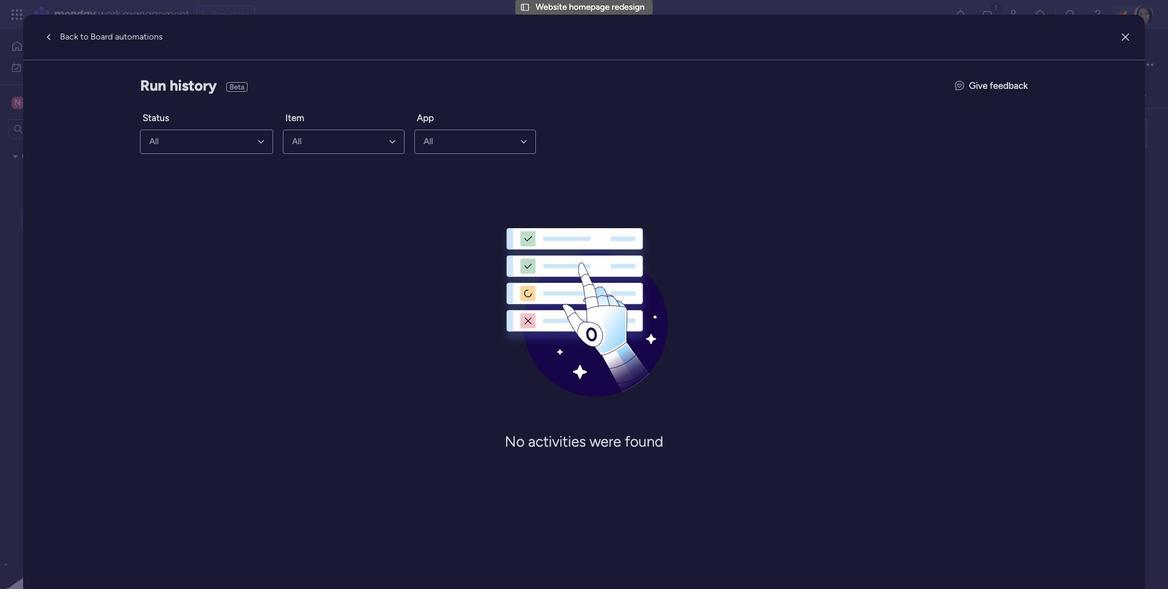 Task type: locate. For each thing, give the bounding box(es) containing it.
all for item
[[292, 137, 302, 147]]

redesign
[[612, 2, 645, 12], [378, 38, 462, 66]]

monday
[[54, 7, 96, 21]]

run
[[140, 77, 166, 94]]

item left "angle down" icon
[[209, 122, 227, 132]]

1 image
[[991, 1, 1002, 14]]

👋
[[804, 58, 816, 73]]

work
[[98, 7, 120, 21]]

person button
[[316, 117, 369, 137]]

1 horizontal spatial website
[[536, 2, 567, 12]]

run history
[[140, 77, 217, 94]]

0 horizontal spatial all
[[149, 137, 159, 147]]

1 horizontal spatial new
[[189, 122, 207, 132]]

0 horizontal spatial homepage
[[267, 38, 374, 66]]

1 vertical spatial homepage
[[267, 38, 374, 66]]

creative assets
[[22, 151, 80, 162]]

3 done from the top
[[643, 381, 663, 391]]

3 all from the left
[[424, 137, 433, 147]]

1 all from the left
[[149, 137, 159, 147]]

new
[[28, 96, 49, 108], [189, 122, 207, 132]]

give feedback
[[970, 80, 1029, 91]]

website homepage redesign
[[536, 2, 645, 12], [185, 38, 462, 66]]

1 vertical spatial done
[[643, 359, 663, 370]]

1 vertical spatial status
[[641, 316, 666, 326]]

0 horizontal spatial website homepage redesign
[[185, 38, 462, 66]]

0 vertical spatial new
[[28, 96, 49, 108]]

1 horizontal spatial homepage
[[569, 2, 610, 12]]

0 vertical spatial website homepage redesign
[[536, 2, 645, 12]]

option
[[0, 145, 155, 148]]

status
[[143, 113, 169, 124], [641, 316, 666, 326]]

creative
[[22, 151, 54, 162]]

sort button
[[434, 117, 477, 137]]

0 horizontal spatial item
[[209, 122, 227, 132]]

Owner field
[[541, 314, 573, 328]]

all down arrow down "image"
[[424, 137, 433, 147]]

0 vertical spatial redesign
[[612, 2, 645, 12]]

my work image
[[11, 62, 22, 73]]

assets
[[56, 151, 80, 162]]

history
[[170, 77, 217, 94]]

1 vertical spatial james peterson image
[[1108, 57, 1124, 73]]

item right v2 search 'image'
[[286, 113, 304, 124]]

back to board automations button
[[38, 27, 168, 47]]

n
[[14, 97, 21, 107]]

new inside workspace selection element
[[28, 96, 49, 108]]

done
[[643, 338, 663, 348], [643, 359, 663, 370], [643, 381, 663, 391]]

give
[[970, 80, 988, 91]]

0 horizontal spatial james peterson image
[[1108, 57, 1124, 73]]

table
[[224, 89, 244, 100]]

1 vertical spatial redesign
[[378, 38, 462, 66]]

2 all from the left
[[292, 137, 302, 147]]

caret down image
[[13, 152, 18, 161]]

0 vertical spatial status
[[143, 113, 169, 124]]

website
[[536, 2, 567, 12], [185, 38, 262, 66]]

activities
[[529, 433, 586, 451]]

new down main
[[189, 122, 207, 132]]

back to board automations
[[60, 32, 163, 42]]

1 horizontal spatial status
[[641, 316, 666, 326]]

beta
[[230, 83, 245, 91]]

1 horizontal spatial website homepage redesign
[[536, 2, 645, 12]]

arrow down image
[[415, 120, 430, 135]]

1 horizontal spatial all
[[292, 137, 302, 147]]

james peterson image
[[1135, 5, 1154, 24], [1108, 57, 1124, 73]]

1 done from the top
[[643, 338, 663, 348]]

new inside button
[[189, 122, 207, 132]]

invite members image
[[1009, 9, 1021, 21]]

item
[[286, 113, 304, 124], [209, 122, 227, 132]]

2 vertical spatial done
[[643, 381, 663, 391]]

new right n
[[28, 96, 49, 108]]

all left new item button
[[149, 137, 159, 147]]

2 done from the top
[[643, 359, 663, 370]]

lottie animation element
[[0, 466, 155, 589]]

hi
[[756, 58, 766, 73]]

all
[[149, 137, 159, 147], [292, 137, 302, 147], [424, 137, 433, 147]]

feedback
[[991, 80, 1029, 91]]

workspace
[[51, 96, 100, 108]]

all down the search field
[[292, 137, 302, 147]]

homepage
[[569, 2, 610, 12], [267, 38, 374, 66]]

inbox image
[[982, 9, 994, 21]]

home
[[28, 41, 51, 51]]

new item button
[[184, 117, 232, 137]]

0 horizontal spatial status
[[143, 113, 169, 124]]

new item
[[189, 122, 227, 132]]

1 horizontal spatial item
[[286, 113, 304, 124]]

search everything image
[[1065, 9, 1078, 21]]

Search field
[[273, 119, 309, 136]]

there!
[[769, 58, 801, 73]]

sort
[[453, 122, 469, 132]]

automations
[[115, 32, 163, 42]]

2 horizontal spatial all
[[424, 137, 433, 147]]

column information image
[[594, 316, 603, 326]]

information
[[924, 58, 987, 73]]

management
[[123, 7, 189, 21]]

status down run
[[143, 113, 169, 124]]

Hi there!   👋  Click here for more information  → field
[[753, 58, 1101, 74]]

0 vertical spatial james peterson image
[[1135, 5, 1154, 24]]

found
[[625, 433, 664, 451]]

see plans
[[213, 9, 250, 19]]

person
[[335, 122, 361, 132]]

status right column information image
[[641, 316, 666, 326]]

plans
[[230, 9, 250, 19]]

v2 search image
[[264, 120, 273, 134]]

v2 user feedback image
[[956, 79, 965, 93]]

to
[[80, 32, 88, 42]]

Website homepage redesign field
[[182, 38, 465, 66]]

0 horizontal spatial website
[[185, 38, 262, 66]]

1 vertical spatial new
[[189, 122, 207, 132]]

new for new workspace
[[28, 96, 49, 108]]

0 horizontal spatial new
[[28, 96, 49, 108]]

workspace image
[[12, 96, 24, 109]]

0 vertical spatial done
[[643, 338, 663, 348]]



Task type: describe. For each thing, give the bounding box(es) containing it.
add view image
[[1142, 91, 1147, 100]]

give feedback link
[[956, 79, 1029, 93]]

lottie animation image
[[0, 466, 155, 589]]

filter button
[[372, 117, 430, 137]]

0 horizontal spatial redesign
[[378, 38, 462, 66]]

see plans button
[[196, 5, 255, 24]]

hide button
[[480, 117, 525, 137]]

more
[[892, 58, 921, 73]]

main table
[[203, 89, 244, 100]]

all for app
[[424, 137, 433, 147]]

home button
[[7, 37, 131, 56]]

no
[[505, 433, 525, 451]]

status inside field
[[641, 316, 666, 326]]

1 vertical spatial website
[[185, 38, 262, 66]]

select product image
[[11, 9, 23, 21]]

workspace selection element
[[12, 95, 102, 110]]

Search in workspace field
[[26, 122, 102, 136]]

new workspace
[[28, 96, 100, 108]]

filter
[[392, 122, 411, 132]]

public board image
[[26, 213, 38, 224]]

owner
[[544, 316, 570, 326]]

click
[[819, 58, 845, 73]]

apps image
[[1035, 9, 1048, 21]]

back
[[60, 32, 78, 42]]

see
[[213, 9, 227, 19]]

item inside button
[[209, 122, 227, 132]]

main
[[203, 89, 222, 100]]

app
[[417, 113, 434, 124]]

creative assets list box
[[0, 144, 155, 393]]

monday work management
[[54, 7, 189, 21]]

for
[[875, 58, 890, 73]]

1 horizontal spatial redesign
[[612, 2, 645, 12]]

Status field
[[638, 314, 669, 328]]

1 horizontal spatial james peterson image
[[1135, 5, 1154, 24]]

here
[[848, 58, 872, 73]]

new for new item
[[189, 122, 207, 132]]

hi there!   👋  click here for more information  →
[[756, 58, 1001, 73]]

export to excel image
[[1129, 167, 1149, 177]]

all for status
[[149, 137, 159, 147]]

no activities were found
[[505, 433, 664, 451]]

main table button
[[184, 85, 253, 105]]

1 vertical spatial website homepage redesign
[[185, 38, 462, 66]]

board
[[91, 32, 113, 42]]

hide
[[500, 122, 518, 132]]

help image
[[1092, 9, 1104, 21]]

→
[[990, 58, 1001, 73]]

angle down image
[[237, 123, 243, 132]]

notifications image
[[955, 9, 967, 21]]

0 vertical spatial website
[[536, 2, 567, 12]]

0 vertical spatial homepage
[[569, 2, 610, 12]]

were
[[590, 433, 622, 451]]



Task type: vqa. For each thing, say whether or not it's contained in the screenshot.
WORKLOAD
no



